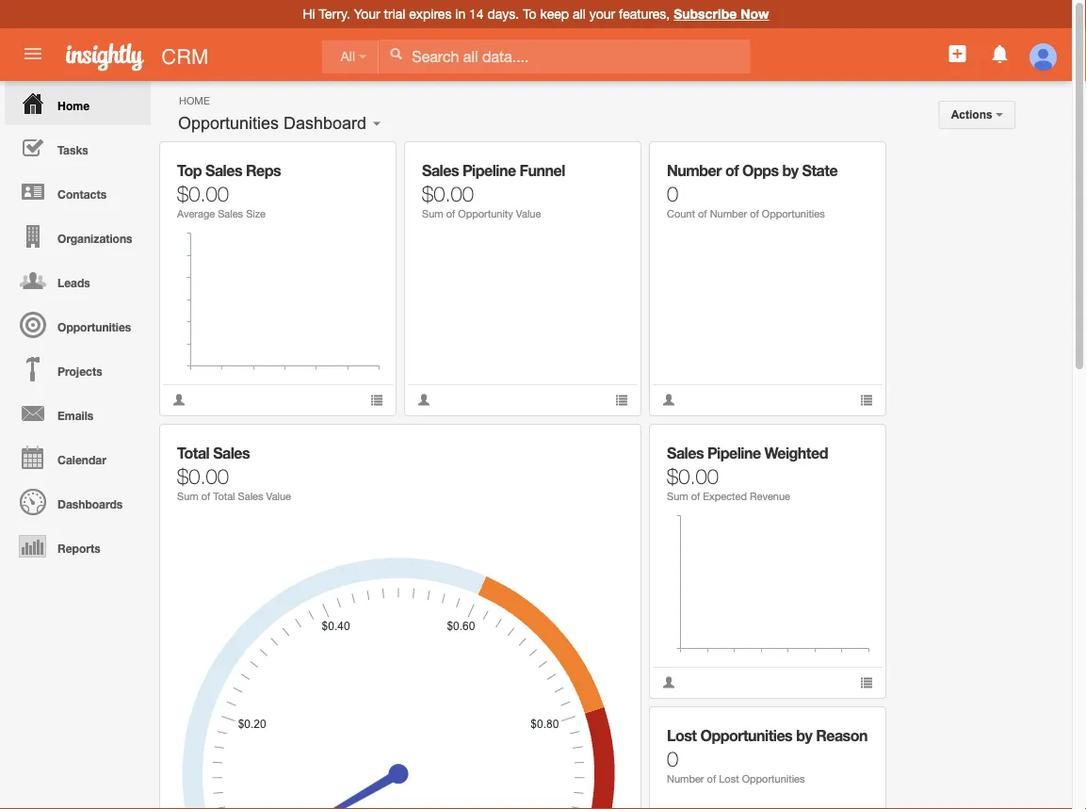 Task type: locate. For each thing, give the bounding box(es) containing it.
dashboards
[[58, 498, 123, 511]]

$0.00 up opportunity
[[422, 181, 474, 205]]

opportunities link
[[5, 302, 151, 347]]

value for funnel
[[516, 208, 541, 220]]

total
[[177, 444, 209, 462], [213, 490, 235, 503]]

notifications image
[[989, 42, 1012, 65]]

user image
[[172, 393, 186, 407]]

by left the 'state'
[[783, 162, 799, 180]]

of down lost opportunities by reason link
[[707, 773, 716, 785]]

2 0 from the top
[[667, 746, 679, 771]]

2 horizontal spatial sum
[[667, 490, 688, 503]]

by inside number of opps by state 0 count of number of opportunities
[[783, 162, 799, 180]]

1 horizontal spatial sum
[[422, 208, 443, 220]]

of down the total sales link
[[201, 490, 210, 503]]

terry.
[[319, 6, 350, 22]]

now
[[741, 6, 769, 22]]

all link
[[322, 40, 379, 74]]

number up count
[[667, 162, 722, 180]]

value inside sales pipeline funnel $0.00 sum of opportunity value
[[516, 208, 541, 220]]

sum down the total sales link
[[177, 490, 198, 503]]

all
[[573, 6, 586, 22]]

pipeline for funnel
[[463, 162, 516, 180]]

opportunities
[[178, 114, 279, 133], [762, 208, 825, 220], [58, 320, 131, 334], [701, 727, 793, 745], [742, 773, 805, 785]]

0 horizontal spatial pipeline
[[463, 162, 516, 180]]

total down user image
[[177, 444, 209, 462]]

0 vertical spatial by
[[783, 162, 799, 180]]

total sales link
[[177, 444, 250, 462]]

number inside lost opportunities by reason 0 number of lost opportunities
[[667, 773, 704, 785]]

Search all data.... text field
[[379, 39, 750, 73]]

sales inside sales pipeline weighted $0.00 sum of expected revenue
[[667, 444, 704, 462]]

$0.00 down the total sales link
[[177, 464, 229, 488]]

pipeline up opportunity
[[463, 162, 516, 180]]

dashboard
[[284, 114, 367, 133]]

user image for number of opps by state
[[662, 393, 676, 407]]

sum left opportunity
[[422, 208, 443, 220]]

sum left expected
[[667, 490, 688, 503]]

emails
[[58, 409, 94, 422]]

sum inside sales pipeline funnel $0.00 sum of opportunity value
[[422, 208, 443, 220]]

1 vertical spatial by
[[796, 727, 812, 745]]

$0.00
[[177, 181, 229, 205], [422, 181, 474, 205], [177, 464, 229, 488], [667, 464, 719, 488]]

1 vertical spatial value
[[266, 490, 291, 503]]

home inside navigation
[[58, 99, 90, 112]]

of left expected
[[691, 490, 700, 503]]

value
[[516, 208, 541, 220], [266, 490, 291, 503]]

1 horizontal spatial lost
[[719, 773, 739, 785]]

white image
[[389, 47, 403, 60]]

top sales reps link
[[177, 162, 281, 180]]

of left opportunity
[[446, 208, 455, 220]]

your
[[354, 6, 380, 22]]

contacts
[[58, 188, 107, 201]]

1 horizontal spatial pipeline
[[708, 444, 761, 462]]

number right count
[[710, 208, 747, 220]]

1 horizontal spatial total
[[213, 490, 235, 503]]

1 horizontal spatial wrench image
[[847, 156, 860, 169]]

home link
[[5, 81, 151, 125]]

$0.00 inside sales pipeline funnel $0.00 sum of opportunity value
[[422, 181, 474, 205]]

of inside lost opportunities by reason 0 number of lost opportunities
[[707, 773, 716, 785]]

pipeline inside sales pipeline funnel $0.00 sum of opportunity value
[[463, 162, 516, 180]]

sum inside the total sales $0.00 sum of total sales value
[[177, 490, 198, 503]]

expected
[[703, 490, 747, 503]]

wrench image
[[847, 156, 860, 169], [602, 439, 615, 452]]

hi
[[303, 6, 315, 22]]

1 0 from the top
[[667, 181, 679, 205]]

of
[[726, 162, 739, 180], [446, 208, 455, 220], [698, 208, 707, 220], [750, 208, 759, 220], [201, 490, 210, 503], [691, 490, 700, 503], [707, 773, 716, 785]]

0 vertical spatial 0
[[667, 181, 679, 205]]

0 vertical spatial total
[[177, 444, 209, 462]]

14
[[469, 6, 484, 22]]

sum
[[422, 208, 443, 220], [177, 490, 198, 503], [667, 490, 688, 503]]

lost opportunities by reason 0 number of lost opportunities
[[667, 727, 868, 785]]

0 vertical spatial value
[[516, 208, 541, 220]]

of down number of opps by state link
[[750, 208, 759, 220]]

sales
[[205, 162, 242, 180], [422, 162, 459, 180], [218, 208, 243, 220], [213, 444, 250, 462], [667, 444, 704, 462], [238, 490, 263, 503]]

projects link
[[5, 347, 151, 391]]

0 inside number of opps by state 0 count of number of opportunities
[[667, 181, 679, 205]]

home
[[179, 94, 210, 106], [58, 99, 90, 112]]

home up tasks link
[[58, 99, 90, 112]]

opportunity
[[458, 208, 513, 220]]

0 vertical spatial wrench image
[[847, 156, 860, 169]]

number down lost opportunities by reason link
[[667, 773, 704, 785]]

navigation
[[0, 81, 151, 568]]

reports link
[[5, 524, 151, 568]]

organizations link
[[5, 214, 151, 258]]

features,
[[619, 6, 670, 22]]

average
[[177, 208, 215, 220]]

pipeline
[[463, 162, 516, 180], [708, 444, 761, 462]]

$0.00 for sales pipeline weighted
[[667, 464, 719, 488]]

number
[[667, 162, 722, 180], [710, 208, 747, 220], [667, 773, 704, 785]]

pipeline inside sales pipeline weighted $0.00 sum of expected revenue
[[708, 444, 761, 462]]

sales pipeline funnel link
[[422, 162, 565, 180]]

calendar link
[[5, 435, 151, 480]]

0 horizontal spatial lost
[[667, 727, 697, 745]]

0 horizontal spatial home
[[58, 99, 90, 112]]

0
[[667, 181, 679, 205], [667, 746, 679, 771]]

1 horizontal spatial value
[[516, 208, 541, 220]]

0 vertical spatial lost
[[667, 727, 697, 745]]

$0.00 up average
[[177, 181, 229, 205]]

0 horizontal spatial value
[[266, 490, 291, 503]]

1 vertical spatial pipeline
[[708, 444, 761, 462]]

pipeline for weighted
[[708, 444, 761, 462]]

tasks link
[[5, 125, 151, 170]]

by left reason
[[796, 727, 812, 745]]

of inside sales pipeline funnel $0.00 sum of opportunity value
[[446, 208, 455, 220]]

$0.00 inside top sales reps $0.00 average sales size
[[177, 181, 229, 205]]

1 vertical spatial number
[[710, 208, 747, 220]]

subscribe
[[674, 6, 737, 22]]

count
[[667, 208, 695, 220]]

0 vertical spatial pipeline
[[463, 162, 516, 180]]

value inside the total sales $0.00 sum of total sales value
[[266, 490, 291, 503]]

your
[[590, 6, 615, 22]]

weighted
[[765, 444, 828, 462]]

1 horizontal spatial home
[[179, 94, 210, 106]]

list image
[[615, 393, 628, 407], [860, 393, 873, 407], [860, 676, 873, 689]]

number of opps by state link
[[667, 162, 838, 180]]

0 horizontal spatial wrench image
[[602, 439, 615, 452]]

1 vertical spatial 0
[[667, 746, 679, 771]]

top sales reps $0.00 average sales size
[[177, 162, 281, 220]]

1 vertical spatial wrench image
[[602, 439, 615, 452]]

$0.00 for top sales reps
[[177, 181, 229, 205]]

organizations
[[58, 232, 132, 245]]

expires
[[409, 6, 452, 22]]

user image
[[417, 393, 431, 407], [662, 393, 676, 407], [662, 676, 676, 689]]

wrench image
[[357, 156, 370, 169], [602, 156, 615, 169], [847, 439, 860, 452], [847, 721, 860, 735]]

total down the total sales link
[[213, 490, 235, 503]]

sum inside sales pipeline weighted $0.00 sum of expected revenue
[[667, 490, 688, 503]]

number of opps by state 0 count of number of opportunities
[[667, 162, 838, 220]]

pipeline up expected
[[708, 444, 761, 462]]

0 horizontal spatial total
[[177, 444, 209, 462]]

by
[[783, 162, 799, 180], [796, 727, 812, 745]]

0 horizontal spatial sum
[[177, 490, 198, 503]]

of left opps
[[726, 162, 739, 180]]

home down crm
[[179, 94, 210, 106]]

opportunities inside number of opps by state 0 count of number of opportunities
[[762, 208, 825, 220]]

lost
[[667, 727, 697, 745], [719, 773, 739, 785]]

$0.00 up expected
[[667, 464, 719, 488]]

lost opportunities by reason link
[[667, 727, 868, 745]]

2 vertical spatial number
[[667, 773, 704, 785]]

$0.00 inside sales pipeline weighted $0.00 sum of expected revenue
[[667, 464, 719, 488]]



Task type: vqa. For each thing, say whether or not it's contained in the screenshot.
first my from the top
no



Task type: describe. For each thing, give the bounding box(es) containing it.
to
[[523, 6, 537, 22]]

tasks
[[58, 143, 88, 156]]

sales inside sales pipeline funnel $0.00 sum of opportunity value
[[422, 162, 459, 180]]

reps
[[246, 162, 281, 180]]

of inside the total sales $0.00 sum of total sales value
[[201, 490, 210, 503]]

size
[[246, 208, 266, 220]]

emails link
[[5, 391, 151, 435]]

sales pipeline funnel $0.00 sum of opportunity value
[[422, 162, 565, 220]]

actions button
[[939, 101, 1016, 129]]

of inside sales pipeline weighted $0.00 sum of expected revenue
[[691, 490, 700, 503]]

wrench image for sales pipeline weighted
[[847, 439, 860, 452]]

navigation containing home
[[0, 81, 151, 568]]

projects
[[58, 365, 102, 378]]

opportunities dashboard
[[178, 114, 367, 133]]

1 vertical spatial total
[[213, 490, 235, 503]]

contacts link
[[5, 170, 151, 214]]

opportunities inside "link"
[[58, 320, 131, 334]]

days.
[[488, 6, 519, 22]]

list image for sales pipeline funnel
[[615, 393, 628, 407]]

revenue
[[750, 490, 791, 503]]

keep
[[540, 6, 569, 22]]

subscribe now link
[[674, 6, 769, 22]]

wrench image for top sales reps
[[357, 156, 370, 169]]

opportunities inside button
[[178, 114, 279, 133]]

$0.00 inside the total sales $0.00 sum of total sales value
[[177, 464, 229, 488]]

by inside lost opportunities by reason 0 number of lost opportunities
[[796, 727, 812, 745]]

reason
[[816, 727, 868, 745]]

1 vertical spatial lost
[[719, 773, 739, 785]]

$0.00 for sales pipeline funnel
[[422, 181, 474, 205]]

leads
[[58, 276, 90, 289]]

user image for sales pipeline funnel
[[417, 393, 431, 407]]

crm
[[161, 44, 209, 68]]

hi terry. your trial expires in 14 days. to keep all your features, subscribe now
[[303, 6, 769, 22]]

value for $0.00
[[266, 490, 291, 503]]

all
[[341, 49, 355, 64]]

dashboards link
[[5, 480, 151, 524]]

user image for sales pipeline weighted
[[662, 676, 676, 689]]

total sales $0.00 sum of total sales value
[[177, 444, 291, 503]]

sales pipeline weighted $0.00 sum of expected revenue
[[667, 444, 828, 503]]

sum for sales pipeline weighted
[[667, 490, 688, 503]]

wrench image for sales pipeline funnel
[[602, 156, 615, 169]]

of right count
[[698, 208, 707, 220]]

in
[[455, 6, 466, 22]]

list image for number of opps by state
[[860, 393, 873, 407]]

0 vertical spatial number
[[667, 162, 722, 180]]

list image for sales pipeline weighted
[[860, 676, 873, 689]]

sales pipeline weighted link
[[667, 444, 828, 462]]

trial
[[384, 6, 406, 22]]

calendar
[[58, 453, 106, 466]]

top
[[177, 162, 202, 180]]

list image
[[370, 393, 384, 407]]

0 inside lost opportunities by reason 0 number of lost opportunities
[[667, 746, 679, 771]]

state
[[802, 162, 838, 180]]

opportunities dashboard button
[[171, 109, 373, 138]]

funnel
[[520, 162, 565, 180]]

leads link
[[5, 258, 151, 302]]

reports
[[58, 542, 100, 555]]

actions
[[951, 108, 996, 121]]

opps
[[743, 162, 779, 180]]

sum for sales pipeline funnel
[[422, 208, 443, 220]]



